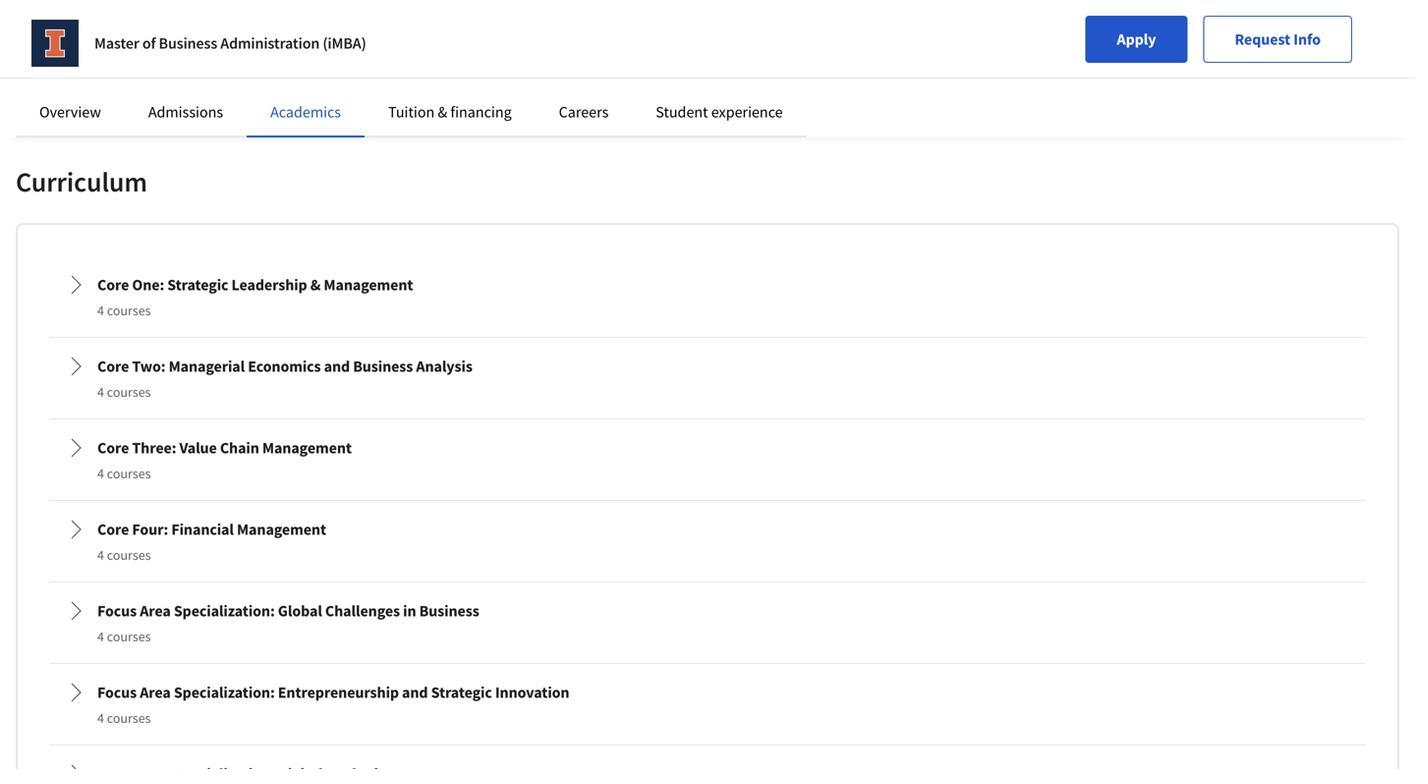 Task type: describe. For each thing, give the bounding box(es) containing it.
see detailed degree requirements link
[[16, 33, 246, 53]]

courses inside core one: strategic leadership & management 4 courses
[[107, 302, 151, 319]]

tuition & financing link
[[388, 102, 512, 122]]

managerial
[[169, 357, 245, 376]]

challenges
[[325, 601, 400, 621]]

academics link
[[270, 102, 341, 122]]

chain
[[220, 438, 259, 458]]

university of illinois gies college of business logo image
[[31, 20, 79, 67]]

global
[[278, 601, 322, 621]]

core for core three: value chain management
[[97, 438, 129, 458]]

4 inside focus area specialization: entrepreneurship and strategic innovation 4 courses
[[97, 710, 104, 727]]

leadership
[[232, 275, 307, 295]]

focus for focus area specialization: entrepreneurship and strategic innovation
[[97, 683, 137, 703]]

specialization: for entrepreneurship
[[174, 683, 275, 703]]

0 vertical spatial business
[[159, 33, 217, 53]]

economics
[[248, 357, 321, 376]]

admissions link
[[148, 102, 223, 122]]

1 horizontal spatial &
[[438, 102, 447, 122]]

of
[[142, 33, 156, 53]]

admissions
[[148, 102, 223, 122]]

two:
[[132, 357, 166, 376]]

core three: value chain management 4 courses
[[97, 438, 352, 482]]

courses inside core three: value chain management 4 courses
[[107, 465, 151, 482]]

core four: financial management 4 courses
[[97, 520, 326, 564]]

request
[[1235, 29, 1291, 49]]

experience
[[711, 102, 783, 122]]

entrepreneurship
[[278, 683, 399, 703]]

area for focus area specialization: global challenges in business
[[140, 601, 171, 621]]

4 inside core two: managerial economics and business analysis 4 courses
[[97, 383, 104, 401]]

innovation
[[495, 683, 570, 703]]

specialization: for global
[[174, 601, 275, 621]]

core one: strategic leadership & management 4 courses
[[97, 275, 413, 319]]

4 inside core one: strategic leadership & management 4 courses
[[97, 302, 104, 319]]

three:
[[132, 438, 176, 458]]

student experience link
[[656, 102, 783, 122]]

4 inside core four: financial management 4 courses
[[97, 546, 104, 564]]

requirements
[[153, 33, 246, 53]]

financial
[[171, 520, 234, 539]]

administration
[[220, 33, 320, 53]]

business inside focus area specialization: global challenges in business 4 courses
[[419, 601, 479, 621]]

overview link
[[39, 102, 101, 122]]

courses inside focus area specialization: entrepreneurship and strategic innovation 4 courses
[[107, 710, 151, 727]]

see detailed degree requirements
[[16, 33, 246, 53]]

in
[[403, 601, 416, 621]]

management inside core one: strategic leadership & management 4 courses
[[324, 275, 413, 295]]

request info
[[1235, 29, 1321, 49]]

strategic inside focus area specialization: entrepreneurship and strategic innovation 4 courses
[[431, 683, 492, 703]]

focus area specialization: entrepreneurship and strategic innovation 4 courses
[[97, 683, 570, 727]]

core for core one: strategic leadership & management
[[97, 275, 129, 295]]

careers link
[[559, 102, 609, 122]]

management inside core four: financial management 4 courses
[[237, 520, 326, 539]]



Task type: vqa. For each thing, say whether or not it's contained in the screenshot.
1h 37m of readings left at the top
no



Task type: locate. For each thing, give the bounding box(es) containing it.
specialization: inside focus area specialization: global challenges in business 4 courses
[[174, 601, 275, 621]]

analysis
[[416, 357, 473, 376]]

1 vertical spatial area
[[140, 683, 171, 703]]

1 core from the top
[[97, 275, 129, 295]]

0 horizontal spatial business
[[159, 33, 217, 53]]

0 vertical spatial strategic
[[167, 275, 228, 295]]

1 horizontal spatial and
[[402, 683, 428, 703]]

strategic right one: at left top
[[167, 275, 228, 295]]

and
[[324, 357, 350, 376], [402, 683, 428, 703]]

4 inside focus area specialization: global challenges in business 4 courses
[[97, 628, 104, 646]]

business
[[159, 33, 217, 53], [353, 357, 413, 376], [419, 601, 479, 621]]

tuition & financing
[[388, 102, 512, 122]]

1 courses from the top
[[107, 302, 151, 319]]

courses inside core two: managerial economics and business analysis 4 courses
[[107, 383, 151, 401]]

(imba)
[[323, 33, 366, 53]]

2 vertical spatial management
[[237, 520, 326, 539]]

core left four:
[[97, 520, 129, 539]]

value
[[179, 438, 217, 458]]

apply
[[1117, 29, 1156, 49]]

2 area from the top
[[140, 683, 171, 703]]

3 4 from the top
[[97, 465, 104, 482]]

0 vertical spatial specialization:
[[174, 601, 275, 621]]

core two: managerial economics and business analysis 4 courses
[[97, 357, 473, 401]]

1 4 from the top
[[97, 302, 104, 319]]

core inside core four: financial management 4 courses
[[97, 520, 129, 539]]

focus
[[97, 601, 137, 621], [97, 683, 137, 703]]

business inside core two: managerial economics and business analysis 4 courses
[[353, 357, 413, 376]]

focus for focus area specialization: global challenges in business
[[97, 601, 137, 621]]

one:
[[132, 275, 164, 295]]

0 horizontal spatial and
[[324, 357, 350, 376]]

2 vertical spatial business
[[419, 601, 479, 621]]

detailed
[[44, 33, 100, 53]]

and for economics
[[324, 357, 350, 376]]

student experience
[[656, 102, 783, 122]]

courses
[[107, 302, 151, 319], [107, 383, 151, 401], [107, 465, 151, 482], [107, 546, 151, 564], [107, 628, 151, 646], [107, 710, 151, 727]]

four:
[[132, 520, 168, 539]]

request info button
[[1204, 16, 1353, 63]]

4 inside core three: value chain management 4 courses
[[97, 465, 104, 482]]

specialization:
[[174, 601, 275, 621], [174, 683, 275, 703]]

courses inside core four: financial management 4 courses
[[107, 546, 151, 564]]

3 courses from the top
[[107, 465, 151, 482]]

1 vertical spatial focus
[[97, 683, 137, 703]]

specialization: down core four: financial management 4 courses
[[174, 601, 275, 621]]

specialization: down focus area specialization: global challenges in business 4 courses
[[174, 683, 275, 703]]

area
[[140, 601, 171, 621], [140, 683, 171, 703]]

careers
[[559, 102, 609, 122]]

2 horizontal spatial business
[[419, 601, 479, 621]]

3 core from the top
[[97, 438, 129, 458]]

5 courses from the top
[[107, 628, 151, 646]]

1 vertical spatial specialization:
[[174, 683, 275, 703]]

1 horizontal spatial business
[[353, 357, 413, 376]]

core left one: at left top
[[97, 275, 129, 295]]

core
[[97, 275, 129, 295], [97, 357, 129, 376], [97, 438, 129, 458], [97, 520, 129, 539]]

academics
[[270, 102, 341, 122]]

see
[[16, 33, 40, 53]]

1 vertical spatial business
[[353, 357, 413, 376]]

business left analysis
[[353, 357, 413, 376]]

6 4 from the top
[[97, 710, 104, 727]]

financing
[[451, 102, 512, 122]]

master
[[94, 33, 139, 53]]

management inside core three: value chain management 4 courses
[[262, 438, 352, 458]]

and right entrepreneurship
[[402, 683, 428, 703]]

and right economics
[[324, 357, 350, 376]]

1 area from the top
[[140, 601, 171, 621]]

5 4 from the top
[[97, 628, 104, 646]]

core inside core one: strategic leadership & management 4 courses
[[97, 275, 129, 295]]

strategic left innovation
[[431, 683, 492, 703]]

1 vertical spatial management
[[262, 438, 352, 458]]

1 vertical spatial and
[[402, 683, 428, 703]]

area inside focus area specialization: global challenges in business 4 courses
[[140, 601, 171, 621]]

1 vertical spatial strategic
[[431, 683, 492, 703]]

0 vertical spatial area
[[140, 601, 171, 621]]

student
[[656, 102, 708, 122]]

core inside core three: value chain management 4 courses
[[97, 438, 129, 458]]

& right tuition
[[438, 102, 447, 122]]

2 courses from the top
[[107, 383, 151, 401]]

4 core from the top
[[97, 520, 129, 539]]

and inside focus area specialization: entrepreneurship and strategic innovation 4 courses
[[402, 683, 428, 703]]

core for core two: managerial economics and business analysis
[[97, 357, 129, 376]]

focus inside focus area specialization: global challenges in business 4 courses
[[97, 601, 137, 621]]

and inside core two: managerial economics and business analysis 4 courses
[[324, 357, 350, 376]]

4 courses from the top
[[107, 546, 151, 564]]

4
[[97, 302, 104, 319], [97, 383, 104, 401], [97, 465, 104, 482], [97, 546, 104, 564], [97, 628, 104, 646], [97, 710, 104, 727]]

0 vertical spatial management
[[324, 275, 413, 295]]

core left three:
[[97, 438, 129, 458]]

core for core four: financial management
[[97, 520, 129, 539]]

focus area specialization: global challenges in business 4 courses
[[97, 601, 479, 646]]

curriculum
[[16, 164, 147, 199]]

strategic inside core one: strategic leadership & management 4 courses
[[167, 275, 228, 295]]

1 horizontal spatial strategic
[[431, 683, 492, 703]]

2 focus from the top
[[97, 683, 137, 703]]

area inside focus area specialization: entrepreneurship and strategic innovation 4 courses
[[140, 683, 171, 703]]

overview
[[39, 102, 101, 122]]

0 vertical spatial and
[[324, 357, 350, 376]]

specialization: inside focus area specialization: entrepreneurship and strategic innovation 4 courses
[[174, 683, 275, 703]]

strategic
[[167, 275, 228, 295], [431, 683, 492, 703]]

4 4 from the top
[[97, 546, 104, 564]]

&
[[438, 102, 447, 122], [310, 275, 321, 295]]

core inside core two: managerial economics and business analysis 4 courses
[[97, 357, 129, 376]]

& inside core one: strategic leadership & management 4 courses
[[310, 275, 321, 295]]

2 4 from the top
[[97, 383, 104, 401]]

1 focus from the top
[[97, 601, 137, 621]]

business right in
[[419, 601, 479, 621]]

management
[[324, 275, 413, 295], [262, 438, 352, 458], [237, 520, 326, 539]]

courses inside focus area specialization: global challenges in business 4 courses
[[107, 628, 151, 646]]

1 vertical spatial &
[[310, 275, 321, 295]]

0 horizontal spatial &
[[310, 275, 321, 295]]

2 specialization: from the top
[[174, 683, 275, 703]]

degree
[[103, 33, 150, 53]]

focus inside focus area specialization: entrepreneurship and strategic innovation 4 courses
[[97, 683, 137, 703]]

& right 'leadership'
[[310, 275, 321, 295]]

apply button
[[1086, 16, 1188, 63]]

6 courses from the top
[[107, 710, 151, 727]]

and for entrepreneurship
[[402, 683, 428, 703]]

master of business administration (imba)
[[94, 33, 366, 53]]

tuition
[[388, 102, 435, 122]]

core left two:
[[97, 357, 129, 376]]

info
[[1294, 29, 1321, 49]]

business right the of
[[159, 33, 217, 53]]

0 vertical spatial &
[[438, 102, 447, 122]]

2 core from the top
[[97, 357, 129, 376]]

1 specialization: from the top
[[174, 601, 275, 621]]

area for focus area specialization: entrepreneurship and strategic innovation
[[140, 683, 171, 703]]

0 horizontal spatial strategic
[[167, 275, 228, 295]]

0 vertical spatial focus
[[97, 601, 137, 621]]



